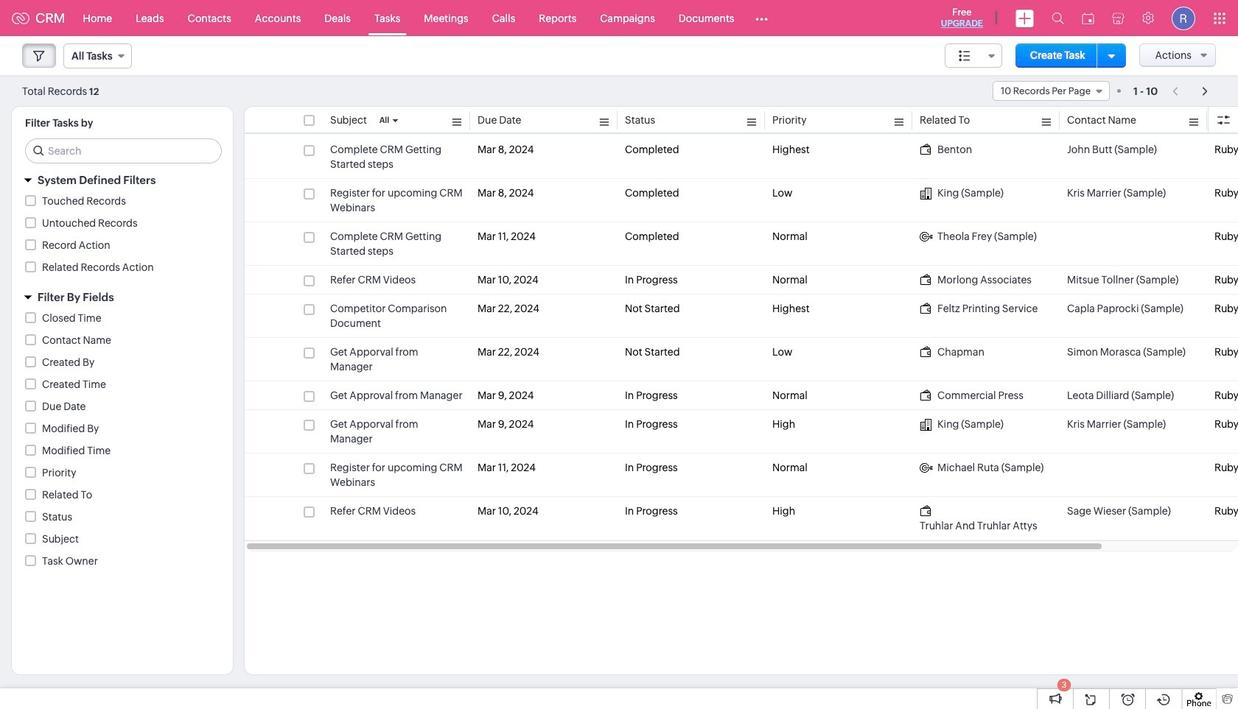 Task type: locate. For each thing, give the bounding box(es) containing it.
Search text field
[[26, 139, 221, 163]]

profile element
[[1163, 0, 1204, 36]]

logo image
[[12, 12, 29, 24]]

size image
[[959, 49, 971, 63]]

profile image
[[1172, 6, 1196, 30]]

search image
[[1052, 12, 1064, 24]]

calendar image
[[1082, 12, 1095, 24]]

row group
[[245, 136, 1238, 541]]

None field
[[63, 43, 132, 69], [945, 43, 1002, 68], [993, 81, 1110, 101], [63, 43, 132, 69], [993, 81, 1110, 101]]

create menu image
[[1016, 9, 1034, 27]]



Task type: vqa. For each thing, say whether or not it's contained in the screenshot.
Accounts to the top
no



Task type: describe. For each thing, give the bounding box(es) containing it.
none field size
[[945, 43, 1002, 68]]

search element
[[1043, 0, 1073, 36]]

Other Modules field
[[746, 6, 778, 30]]

create menu element
[[1007, 0, 1043, 36]]



